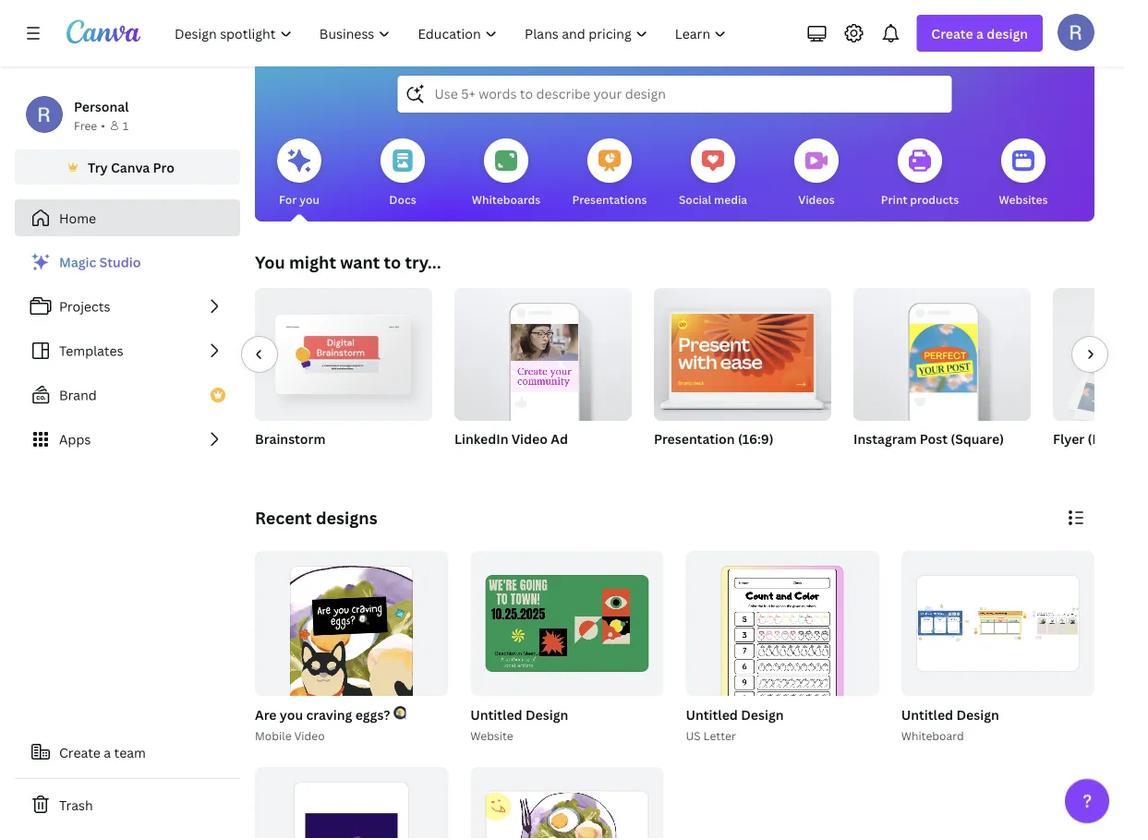Task type: locate. For each thing, give the bounding box(es) containing it.
a inside dropdown button
[[976, 24, 984, 42]]

0 horizontal spatial 1
[[123, 118, 129, 133]]

magic
[[59, 254, 96, 271]]

0 horizontal spatial design
[[525, 706, 568, 724]]

1 1920 from the left
[[454, 454, 481, 469]]

media
[[714, 192, 747, 207]]

Search search field
[[435, 77, 915, 112]]

1 horizontal spatial create
[[931, 24, 973, 42]]

video inside linkedin video ad 1920 × 1920 px
[[512, 430, 548, 448]]

1 horizontal spatial untitled design button
[[686, 704, 784, 727]]

2 untitled design button from the left
[[686, 704, 784, 727]]

1 vertical spatial 1
[[405, 675, 410, 688]]

untitled for untitled design website
[[470, 706, 522, 724]]

a inside button
[[104, 744, 111, 762]]

1
[[123, 118, 129, 133], [405, 675, 410, 688]]

social
[[679, 192, 711, 207]]

px for post
[[923, 454, 935, 469]]

for you
[[279, 192, 319, 207]]

0 horizontal spatial 1920
[[454, 454, 481, 469]]

will
[[558, 14, 605, 54]]

designs
[[316, 507, 377, 529]]

×
[[484, 454, 489, 469], [884, 454, 889, 469]]

group for linkedin video ad
[[454, 281, 632, 421]]

ad
[[551, 430, 568, 448]]

create inside dropdown button
[[931, 24, 973, 42]]

0 horizontal spatial a
[[104, 744, 111, 762]]

brainstorm
[[255, 430, 326, 448]]

× down the instagram
[[884, 454, 889, 469]]

group for brainstorm
[[255, 281, 432, 421]]

group up (16:9)
[[654, 281, 831, 421]]

2 untitled from the left
[[686, 706, 738, 724]]

design inside untitled design website
[[525, 706, 568, 724]]

3
[[430, 675, 436, 688]]

create for create a design
[[931, 24, 973, 42]]

1 untitled from the left
[[470, 706, 522, 724]]

group
[[255, 281, 432, 421], [454, 281, 632, 421], [654, 281, 831, 421], [853, 281, 1031, 421], [1053, 288, 1124, 421]]

1 right •
[[123, 118, 129, 133]]

untitled design button up whiteboard
[[901, 704, 999, 727]]

1 left of
[[405, 675, 410, 688]]

pro
[[153, 158, 174, 176]]

px for video
[[521, 454, 533, 469]]

1 for 1
[[123, 118, 129, 133]]

1 vertical spatial you
[[299, 192, 319, 207]]

1080
[[853, 454, 881, 469], [892, 454, 920, 469]]

3 untitled from the left
[[901, 706, 953, 724]]

presentations
[[572, 192, 647, 207]]

1 × from the left
[[484, 454, 489, 469]]

untitled design button
[[470, 704, 568, 727], [686, 704, 784, 727], [901, 704, 999, 727]]

create
[[931, 24, 973, 42], [59, 744, 101, 762]]

group up flyer (portr
[[1053, 288, 1124, 421]]

px
[[521, 454, 533, 469], [923, 454, 935, 469]]

you right are
[[280, 706, 303, 724]]

you right will
[[611, 14, 666, 54]]

0 vertical spatial video
[[512, 430, 548, 448]]

create a team button
[[15, 734, 240, 771]]

print
[[881, 192, 907, 207]]

untitled up whiteboard
[[901, 706, 953, 724]]

mobile
[[255, 728, 291, 743]]

a
[[976, 24, 984, 42], [104, 744, 111, 762]]

personal
[[74, 97, 129, 115]]

untitled design website
[[470, 706, 568, 743]]

untitled design us letter
[[686, 706, 784, 743]]

try canva pro
[[88, 158, 174, 176]]

1 vertical spatial video
[[294, 728, 325, 743]]

templates
[[59, 342, 123, 360]]

1 design from the left
[[525, 706, 568, 724]]

might
[[289, 251, 336, 273]]

group down you might want to try... at left
[[255, 281, 432, 421]]

create a design button
[[917, 15, 1043, 52]]

1 px from the left
[[521, 454, 533, 469]]

px inside linkedin video ad 1920 × 1920 px
[[521, 454, 533, 469]]

list
[[15, 244, 240, 458]]

1 for 1 of 3
[[405, 675, 410, 688]]

a for design
[[976, 24, 984, 42]]

untitled inside untitled design us letter
[[686, 706, 738, 724]]

group up post
[[853, 281, 1031, 421]]

design inside untitled design us letter
[[741, 706, 784, 724]]

untitled design button up letter
[[686, 704, 784, 727]]

flyer
[[1053, 430, 1085, 448]]

design up the search search field
[[672, 14, 767, 54]]

3 design from the left
[[956, 706, 999, 724]]

1 horizontal spatial 1
[[405, 675, 410, 688]]

1 horizontal spatial a
[[976, 24, 984, 42]]

2 px from the left
[[923, 454, 935, 469]]

are you craving eggs? 🍳 button
[[255, 704, 406, 727]]

a for team
[[104, 744, 111, 762]]

0 horizontal spatial untitled design button
[[470, 704, 568, 727]]

2 × from the left
[[884, 454, 889, 469]]

design inside untitled design whiteboard
[[956, 706, 999, 724]]

design left ruby anderson image on the top of page
[[987, 24, 1028, 42]]

1 horizontal spatial design
[[741, 706, 784, 724]]

projects
[[59, 298, 110, 315]]

× down 'linkedin'
[[484, 454, 489, 469]]

group up the ad at the bottom of page
[[454, 281, 632, 421]]

linkedin video ad group
[[454, 281, 632, 471]]

list containing magic studio
[[15, 244, 240, 458]]

untitled inside untitled design website
[[470, 706, 522, 724]]

you inside are you craving eggs? 🍳 mobile video
[[280, 706, 303, 724]]

free •
[[74, 118, 105, 133]]

recent
[[255, 507, 312, 529]]

try
[[88, 158, 108, 176]]

top level navigation element
[[163, 15, 742, 52]]

1 untitled design button from the left
[[470, 704, 568, 727]]

0 horizontal spatial video
[[294, 728, 325, 743]]

untitled
[[470, 706, 522, 724], [686, 706, 738, 724], [901, 706, 953, 724]]

2 horizontal spatial untitled
[[901, 706, 953, 724]]

are you craving eggs? 🍳 mobile video
[[255, 706, 406, 743]]

0 horizontal spatial ×
[[484, 454, 489, 469]]

× inside instagram post (square) 1080 × 1080 px
[[884, 454, 889, 469]]

1 1080 from the left
[[853, 454, 881, 469]]

1 horizontal spatial ×
[[884, 454, 889, 469]]

1920
[[454, 454, 481, 469], [492, 454, 518, 469]]

0 horizontal spatial 1080
[[853, 454, 881, 469]]

1080 × 1080 px button
[[853, 453, 954, 471]]

2 horizontal spatial untitled design button
[[901, 704, 999, 727]]

whiteboard
[[901, 728, 964, 743]]

group for flyer (portr
[[1053, 288, 1124, 421]]

1 vertical spatial create
[[59, 744, 101, 762]]

0 vertical spatial you
[[611, 14, 666, 54]]

2 1920 from the left
[[492, 454, 518, 469]]

you
[[611, 14, 666, 54], [299, 192, 319, 207], [280, 706, 303, 724]]

2 design from the left
[[741, 706, 784, 724]]

untitled design button for untitled design whiteboard
[[901, 704, 999, 727]]

(portr
[[1088, 430, 1124, 448]]

you inside button
[[299, 192, 319, 207]]

2 vertical spatial you
[[280, 706, 303, 724]]

0 vertical spatial 1
[[123, 118, 129, 133]]

1 horizontal spatial 1080
[[892, 454, 920, 469]]

trash link
[[15, 787, 240, 824]]

1 horizontal spatial 1920
[[492, 454, 518, 469]]

presentation
[[654, 430, 735, 448]]

want
[[340, 251, 380, 273]]

1 horizontal spatial video
[[512, 430, 548, 448]]

0 horizontal spatial untitled
[[470, 706, 522, 724]]

1 vertical spatial a
[[104, 744, 111, 762]]

docs
[[389, 192, 416, 207]]

you right for
[[299, 192, 319, 207]]

0 vertical spatial a
[[976, 24, 984, 42]]

(square)
[[951, 430, 1004, 448]]

create inside button
[[59, 744, 101, 762]]

untitled inside untitled design whiteboard
[[901, 706, 953, 724]]

apps link
[[15, 421, 240, 458]]

projects link
[[15, 288, 240, 325]]

0 vertical spatial create
[[931, 24, 973, 42]]

design
[[672, 14, 767, 54], [987, 24, 1028, 42]]

× inside linkedin video ad 1920 × 1920 px
[[484, 454, 489, 469]]

print products button
[[881, 126, 959, 222]]

brand link
[[15, 377, 240, 414]]

1920 × 1920 px button
[[454, 453, 552, 471]]

video left the ad at the bottom of page
[[512, 430, 548, 448]]

2 horizontal spatial design
[[956, 706, 999, 724]]

create a design
[[931, 24, 1028, 42]]

3 untitled design button from the left
[[901, 704, 999, 727]]

video down craving
[[294, 728, 325, 743]]

recent designs
[[255, 507, 377, 529]]

products
[[910, 192, 959, 207]]

untitled up letter
[[686, 706, 738, 724]]

0 horizontal spatial px
[[521, 454, 533, 469]]

None search field
[[398, 76, 952, 113]]

today?
[[773, 14, 876, 54]]

untitled up website
[[470, 706, 522, 724]]

0 horizontal spatial create
[[59, 744, 101, 762]]

1 horizontal spatial untitled
[[686, 706, 738, 724]]

print products
[[881, 192, 959, 207]]

templates link
[[15, 333, 240, 369]]

design for untitled design website
[[525, 706, 568, 724]]

px inside instagram post (square) 1080 × 1080 px
[[923, 454, 935, 469]]

🍳
[[393, 706, 406, 724]]

untitled design button up website
[[470, 704, 568, 727]]

1 horizontal spatial design
[[987, 24, 1028, 42]]

1 horizontal spatial px
[[923, 454, 935, 469]]



Task type: describe. For each thing, give the bounding box(es) containing it.
design for untitled design us letter
[[741, 706, 784, 724]]

home
[[59, 209, 96, 227]]

presentation (16:9)
[[654, 430, 774, 448]]

eggs?
[[355, 706, 390, 724]]

untitled for untitled design whiteboard
[[901, 706, 953, 724]]

brainstorm group
[[255, 281, 432, 471]]

us
[[686, 728, 701, 743]]

websites
[[999, 192, 1048, 207]]

0 horizontal spatial design
[[672, 14, 767, 54]]

are
[[255, 706, 277, 724]]

videos button
[[794, 126, 839, 222]]

magic studio
[[59, 254, 141, 271]]

letter
[[703, 728, 736, 743]]

you might want to try...
[[255, 251, 441, 273]]

free
[[74, 118, 97, 133]]

studio
[[99, 254, 141, 271]]

untitled design button for untitled design us letter
[[686, 704, 784, 727]]

website
[[470, 728, 513, 743]]

presentation (16:9) group
[[654, 281, 831, 471]]

(16:9)
[[738, 430, 774, 448]]

linkedin
[[454, 430, 509, 448]]

canva
[[111, 158, 150, 176]]

group for presentation (16:9)
[[654, 281, 831, 421]]

you for are
[[280, 706, 303, 724]]

design inside dropdown button
[[987, 24, 1028, 42]]

instagram post (square) group
[[853, 281, 1031, 471]]

linkedin video ad 1920 × 1920 px
[[454, 430, 568, 469]]

apps
[[59, 431, 91, 448]]

magic studio link
[[15, 244, 240, 281]]

2 1080 from the left
[[892, 454, 920, 469]]

docs button
[[381, 126, 425, 222]]

try canva pro button
[[15, 150, 240, 185]]

untitled design whiteboard
[[901, 706, 999, 743]]

you
[[255, 251, 285, 273]]

group for instagram post (square)
[[853, 281, 1031, 421]]

videos
[[798, 192, 835, 207]]

whiteboards button
[[472, 126, 541, 222]]

instagram post (square) 1080 × 1080 px
[[853, 430, 1004, 469]]

of
[[413, 675, 427, 688]]

× for instagram
[[884, 454, 889, 469]]

to
[[384, 251, 401, 273]]

ruby anderson image
[[1058, 14, 1095, 51]]

whiteboards
[[472, 192, 541, 207]]

craving
[[306, 706, 352, 724]]

flyer (portr
[[1053, 430, 1124, 448]]

what
[[473, 14, 551, 54]]

you for for
[[299, 192, 319, 207]]

untitled for untitled design us letter
[[686, 706, 738, 724]]

websites button
[[999, 126, 1048, 222]]

try...
[[405, 251, 441, 273]]

flyer (portrait 8.5 × 11 in) group
[[1053, 288, 1124, 471]]

social media button
[[679, 126, 747, 222]]

create for create a team
[[59, 744, 101, 762]]

create a team
[[59, 744, 146, 762]]

instagram
[[853, 430, 917, 448]]

for
[[279, 192, 297, 207]]

1 of 3
[[405, 675, 436, 688]]

what will you design today?
[[473, 14, 876, 54]]

design for untitled design whiteboard
[[956, 706, 999, 724]]

social media
[[679, 192, 747, 207]]

presentations button
[[572, 126, 647, 222]]

team
[[114, 744, 146, 762]]

•
[[101, 118, 105, 133]]

home link
[[15, 200, 240, 236]]

for you button
[[277, 126, 321, 222]]

untitled design button for untitled design website
[[470, 704, 568, 727]]

video inside are you craving eggs? 🍳 mobile video
[[294, 728, 325, 743]]

× for linkedin
[[484, 454, 489, 469]]

post
[[920, 430, 948, 448]]

brand
[[59, 387, 97, 404]]

trash
[[59, 797, 93, 814]]



Task type: vqa. For each thing, say whether or not it's contained in the screenshot.
to in the top of the page
yes



